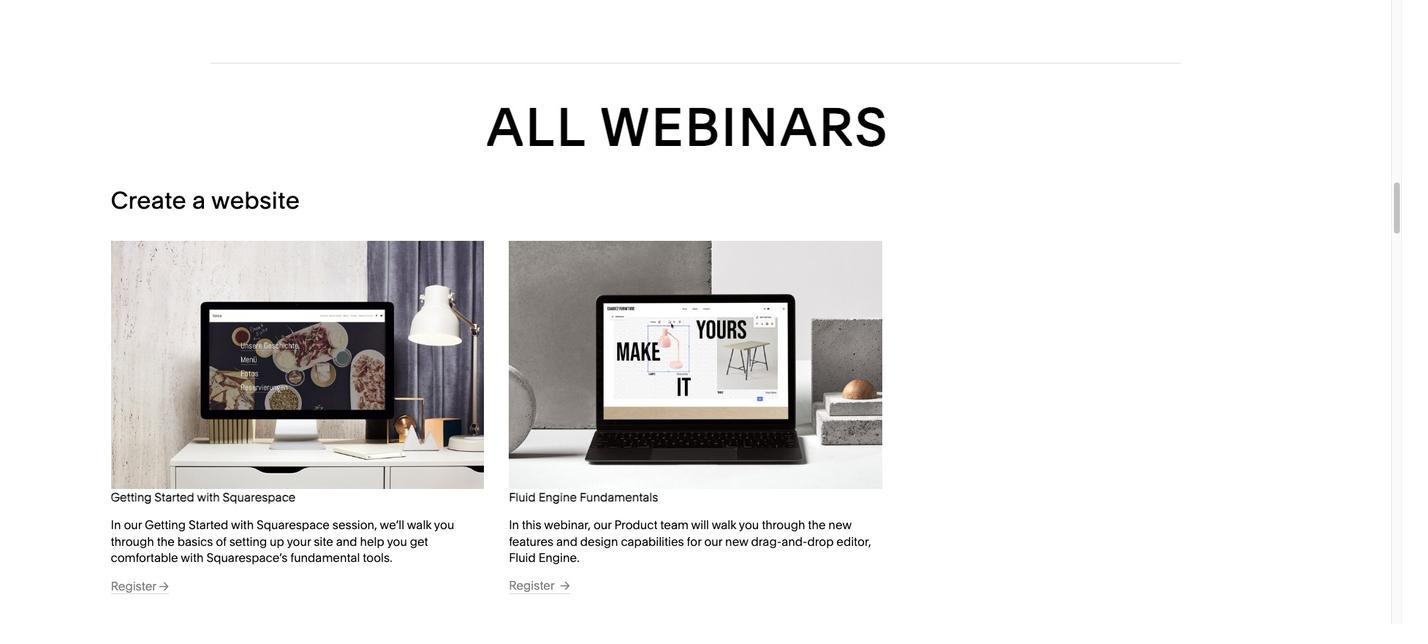 Task type: locate. For each thing, give the bounding box(es) containing it.
will
[[691, 518, 709, 533]]

register inside register  → link
[[509, 579, 554, 594]]

0 vertical spatial started
[[154, 491, 194, 505]]

started up basics
[[154, 491, 194, 505]]

and down webinar,
[[556, 535, 577, 549]]

engine.
[[538, 551, 579, 566]]

fluid engine fundamentals
[[509, 490, 658, 505]]

0 horizontal spatial register
[[111, 579, 156, 594]]

with down basics
[[181, 551, 204, 566]]

0 horizontal spatial in
[[111, 519, 121, 533]]

→ down comfortable at the left bottom
[[159, 579, 169, 594]]

the up drop
[[808, 518, 826, 533]]

and
[[556, 535, 577, 549], [336, 535, 357, 550]]

register
[[509, 579, 554, 594], [111, 579, 156, 594]]

2 and from the left
[[336, 535, 357, 550]]

get
[[410, 535, 428, 550]]

our
[[593, 518, 612, 533], [124, 519, 142, 533], [704, 535, 722, 549]]

editor,
[[837, 535, 871, 549]]

features
[[509, 535, 553, 549]]

getting
[[111, 491, 152, 505], [145, 519, 186, 533]]

register down comfortable at the left bottom
[[111, 579, 156, 594]]

drop
[[807, 535, 834, 549]]

walk inside in our getting started with squarespace session, we'll walk you through the basics of setting up your site and help you get comfortable with squarespace's fundamental tools.
[[407, 519, 431, 533]]

you
[[739, 518, 759, 533], [434, 519, 454, 533], [387, 535, 407, 550]]

2 horizontal spatial you
[[739, 518, 759, 533]]

and down the session,
[[336, 535, 357, 550]]

getting up basics
[[145, 519, 186, 533]]

you inside in this webinar, our product team will walk you through the new features and design capabilities for our new drag-and-drop editor, fluid engine.
[[739, 518, 759, 533]]

fundamentals
[[580, 490, 658, 505]]

register inside register → "link"
[[111, 579, 156, 594]]

1 vertical spatial started
[[189, 519, 228, 533]]

0 horizontal spatial walk
[[407, 519, 431, 533]]

1 vertical spatial fluid
[[509, 551, 536, 566]]

new
[[828, 518, 852, 533], [725, 535, 748, 549]]

webinar,
[[544, 518, 591, 533]]

the
[[808, 518, 826, 533], [157, 535, 175, 550]]

the inside in this webinar, our product team will walk you through the new features and design capabilities for our new drag-and-drop editor, fluid engine.
[[808, 518, 826, 533]]

1 → from the left
[[560, 579, 570, 594]]

2 in from the left
[[111, 519, 121, 533]]

1 vertical spatial squarespace
[[257, 519, 330, 533]]

the inside in our getting started with squarespace session, we'll walk you through the basics of setting up your site and help you get comfortable with squarespace's fundamental tools.
[[157, 535, 175, 550]]

with up of
[[197, 491, 220, 505]]

1 horizontal spatial register
[[509, 579, 554, 594]]

our up comfortable at the left bottom
[[124, 519, 142, 533]]

team
[[660, 518, 689, 533]]

2 → from the left
[[159, 579, 169, 594]]

started up of
[[189, 519, 228, 533]]

0 horizontal spatial you
[[387, 535, 407, 550]]

started
[[154, 491, 194, 505], [189, 519, 228, 533]]

our right for
[[704, 535, 722, 549]]

through
[[762, 518, 805, 533], [111, 535, 154, 550]]

site
[[314, 535, 333, 550]]

0 horizontal spatial →
[[159, 579, 169, 594]]

register →
[[111, 579, 169, 594]]

in for in our getting started with squarespace session, we'll walk you through the basics of setting up your site and help you get comfortable with squarespace's fundamental tools.
[[111, 519, 121, 533]]

in inside in this webinar, our product team will walk you through the new features and design capabilities for our new drag-and-drop editor, fluid engine.
[[509, 518, 519, 533]]

new up editor,
[[828, 518, 852, 533]]

0 vertical spatial getting
[[111, 491, 152, 505]]

1 horizontal spatial you
[[434, 519, 454, 533]]

1 horizontal spatial through
[[762, 518, 805, 533]]

in up comfortable at the left bottom
[[111, 519, 121, 533]]

0 vertical spatial with
[[197, 491, 220, 505]]

design
[[580, 535, 618, 549]]

capabilities
[[621, 535, 684, 549]]

register for register  →
[[509, 579, 554, 594]]

1 horizontal spatial in
[[509, 518, 519, 533]]

with
[[197, 491, 220, 505], [231, 519, 254, 533], [181, 551, 204, 566]]

2 fluid from the top
[[509, 551, 536, 566]]

squarespace inside in our getting started with squarespace session, we'll walk you through the basics of setting up your site and help you get comfortable with squarespace's fundamental tools.
[[257, 519, 330, 533]]

product
[[614, 518, 657, 533]]

you up drag-
[[739, 518, 759, 533]]

walk right will
[[712, 518, 736, 533]]

→
[[560, 579, 570, 594], [159, 579, 169, 594]]

0 vertical spatial fluid
[[509, 490, 536, 505]]

register → link
[[111, 579, 169, 595]]

your
[[287, 535, 311, 550]]

website
[[211, 186, 300, 215]]

2 register from the left
[[111, 579, 156, 594]]

→ inside "link"
[[159, 579, 169, 594]]

1 vertical spatial new
[[725, 535, 748, 549]]

fluid
[[509, 490, 536, 505], [509, 551, 536, 566]]

0 horizontal spatial the
[[157, 535, 175, 550]]

2 walk from the left
[[407, 519, 431, 533]]

1 and from the left
[[556, 535, 577, 549]]

you down we'll
[[387, 535, 407, 550]]

the up comfortable at the left bottom
[[157, 535, 175, 550]]

0 horizontal spatial our
[[124, 519, 142, 533]]

fluid down features
[[509, 551, 536, 566]]

through up comfortable at the left bottom
[[111, 535, 154, 550]]

in inside in our getting started with squarespace session, we'll walk you through the basics of setting up your site and help you get comfortable with squarespace's fundamental tools.
[[111, 519, 121, 533]]

1 vertical spatial through
[[111, 535, 154, 550]]

getting inside in our getting started with squarespace session, we'll walk you through the basics of setting up your site and help you get comfortable with squarespace's fundamental tools.
[[145, 519, 186, 533]]

tools.
[[363, 551, 392, 566]]

a
[[192, 186, 206, 215]]

→ down the engine.
[[560, 579, 570, 594]]

register for register →
[[111, 579, 156, 594]]

through inside in our getting started with squarespace session, we'll walk you through the basics of setting up your site and help you get comfortable with squarespace's fundamental tools.
[[111, 535, 154, 550]]

squarespace up setting
[[223, 491, 296, 505]]

register  → link
[[509, 579, 570, 595]]

1 horizontal spatial the
[[808, 518, 826, 533]]

and inside in this webinar, our product team will walk you through the new features and design capabilities for our new drag-and-drop editor, fluid engine.
[[556, 535, 577, 549]]

fluid up the this
[[509, 490, 536, 505]]

1 horizontal spatial walk
[[712, 518, 736, 533]]

register down the engine.
[[509, 579, 554, 594]]

in
[[509, 518, 519, 533], [111, 519, 121, 533]]

in left the this
[[509, 518, 519, 533]]

0 vertical spatial through
[[762, 518, 805, 533]]

with up setting
[[231, 519, 254, 533]]

through up and-
[[762, 518, 805, 533]]

walk up get
[[407, 519, 431, 533]]

0 horizontal spatial through
[[111, 535, 154, 550]]

1 horizontal spatial →
[[560, 579, 570, 594]]

1 horizontal spatial and
[[556, 535, 577, 549]]

0 horizontal spatial and
[[336, 535, 357, 550]]

1 horizontal spatial new
[[828, 518, 852, 533]]

all
[[487, 96, 586, 159]]

create a website
[[111, 186, 300, 215]]

and inside in our getting started with squarespace session, we'll walk you through the basics of setting up your site and help you get comfortable with squarespace's fundamental tools.
[[336, 535, 357, 550]]

our up design
[[593, 518, 612, 533]]

walk
[[712, 518, 736, 533], [407, 519, 431, 533]]

1 walk from the left
[[712, 518, 736, 533]]

1 in from the left
[[509, 518, 519, 533]]

squarespace up your
[[257, 519, 330, 533]]

getting up comfortable at the left bottom
[[111, 491, 152, 505]]

squarespace
[[223, 491, 296, 505], [257, 519, 330, 533]]

engine
[[538, 490, 577, 505]]

1 vertical spatial getting
[[145, 519, 186, 533]]

0 vertical spatial the
[[808, 518, 826, 533]]

1 vertical spatial the
[[157, 535, 175, 550]]

new left drag-
[[725, 535, 748, 549]]

you right we'll
[[434, 519, 454, 533]]

1 register from the left
[[509, 579, 554, 594]]



Task type: describe. For each thing, give the bounding box(es) containing it.
drag-
[[751, 535, 782, 549]]

fluid inside in this webinar, our product team will walk you through the new features and design capabilities for our new drag-and-drop editor, fluid engine.
[[509, 551, 536, 566]]

0 vertical spatial new
[[828, 518, 852, 533]]

1 fluid from the top
[[509, 490, 536, 505]]

comfortable
[[111, 551, 178, 566]]

and-
[[782, 535, 807, 549]]

for
[[687, 535, 701, 549]]

all webinars
[[487, 96, 904, 159]]

of
[[216, 535, 226, 550]]

in our getting started with squarespace session, we'll walk you through the basics of setting up your site and help you get comfortable with squarespace's fundamental tools.
[[111, 519, 457, 566]]

up
[[270, 535, 284, 550]]

2 horizontal spatial our
[[704, 535, 722, 549]]

through inside in this webinar, our product team will walk you through the new features and design capabilities for our new drag-and-drop editor, fluid engine.
[[762, 518, 805, 533]]

we'll
[[380, 519, 404, 533]]

session,
[[332, 519, 377, 533]]

basics
[[177, 535, 213, 550]]

0 vertical spatial squarespace
[[223, 491, 296, 505]]

2 vertical spatial with
[[181, 551, 204, 566]]

in this webinar, our product team will walk you through the new features and design capabilities for our new drag-and-drop editor, fluid engine.
[[509, 518, 874, 566]]

squarespace's
[[206, 551, 288, 566]]

1 horizontal spatial our
[[593, 518, 612, 533]]

setting
[[229, 535, 267, 550]]

this
[[522, 518, 541, 533]]

register  →
[[509, 579, 570, 594]]

started inside in our getting started with squarespace session, we'll walk you through the basics of setting up your site and help you get comfortable with squarespace's fundamental tools.
[[189, 519, 228, 533]]

→ for register →
[[159, 579, 169, 594]]

fundamental
[[290, 551, 360, 566]]

webinars
[[600, 96, 889, 159]]

create
[[111, 186, 186, 215]]

1 vertical spatial with
[[231, 519, 254, 533]]

→ for register  →
[[560, 579, 570, 594]]

getting started with squarespace
[[111, 491, 296, 505]]

our inside in our getting started with squarespace session, we'll walk you through the basics of setting up your site and help you get comfortable with squarespace's fundamental tools.
[[124, 519, 142, 533]]

walk inside in this webinar, our product team will walk you through the new features and design capabilities for our new drag-and-drop editor, fluid engine.
[[712, 518, 736, 533]]

0 horizontal spatial new
[[725, 535, 748, 549]]

help
[[360, 535, 384, 550]]

in for in this webinar, our product team will walk you through the new features and design capabilities for our new drag-and-drop editor, fluid engine.
[[509, 518, 519, 533]]



Task type: vqa. For each thing, say whether or not it's contained in the screenshot.
our within In Our Getting Started With Squarespace Session, We'Ll Walk You Through The Basics Of Setting Up Your Site And Help You Get Comfortable With Squarespace'S Fundamental Tools.
yes



